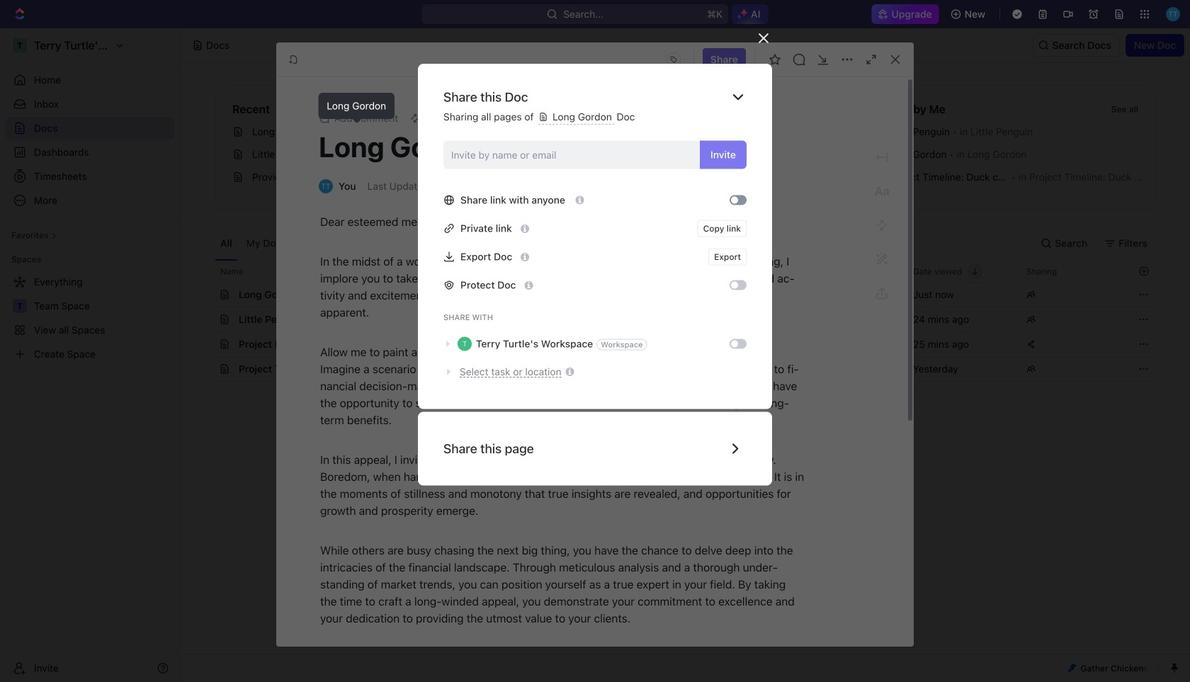 Task type: describe. For each thing, give the bounding box(es) containing it.
drumstick bite image
[[1068, 664, 1076, 673]]

cell for first row from the bottom of the page
[[791, 357, 905, 381]]

2 row from the top
[[215, 282, 1156, 307]]

4 row from the top
[[215, 332, 1156, 357]]

1 row from the top
[[215, 260, 1156, 283]]

3 row from the top
[[215, 307, 1156, 332]]



Task type: locate. For each thing, give the bounding box(es) containing it.
1 cell from the top
[[791, 283, 905, 307]]

2 cell from the top
[[791, 357, 905, 381]]

cell for second row from the top of the page
[[791, 283, 905, 307]]

tree
[[6, 271, 174, 366]]

5 row from the top
[[215, 356, 1156, 382]]

tree inside sidebar "navigation"
[[6, 271, 174, 366]]

1 vertical spatial cell
[[791, 357, 905, 381]]

cell
[[791, 283, 905, 307], [791, 357, 905, 381]]

table
[[215, 260, 1156, 382]]

Invite by name or email text field
[[451, 144, 694, 165]]

row
[[215, 260, 1156, 283], [215, 282, 1156, 307], [215, 307, 1156, 332], [215, 332, 1156, 357], [215, 356, 1156, 382]]

tab list
[[215, 227, 566, 260]]

sidebar navigation
[[0, 28, 181, 682]]

0 vertical spatial cell
[[791, 283, 905, 307]]



Task type: vqa. For each thing, say whether or not it's contained in the screenshot.
cell to the bottom
yes



